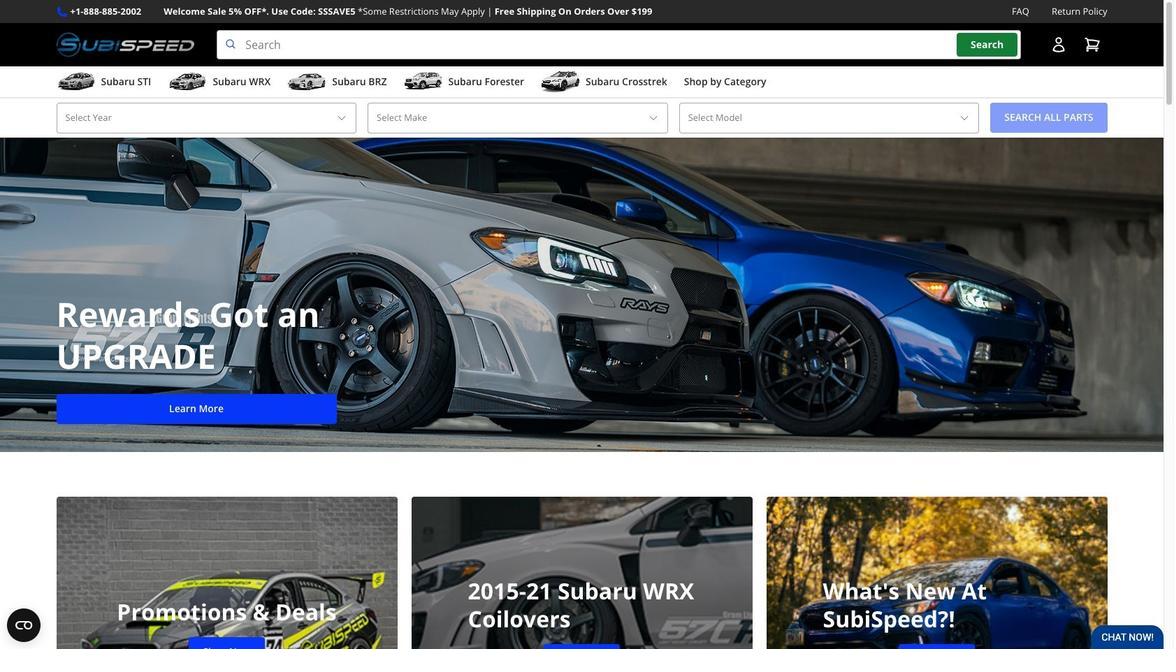 Task type: describe. For each thing, give the bounding box(es) containing it.
search input field
[[217, 30, 1021, 60]]

Select Year button
[[56, 103, 357, 133]]

a subaru wrx thumbnail image image
[[168, 71, 207, 92]]

a subaru brz thumbnail image image
[[288, 71, 327, 92]]

deals image
[[56, 497, 397, 650]]

select year image
[[336, 112, 348, 124]]

Select Model button
[[679, 103, 980, 133]]

a subaru crosstrek thumbnail image image
[[541, 71, 580, 92]]

earn rewards image
[[767, 497, 1108, 650]]



Task type: vqa. For each thing, say whether or not it's contained in the screenshot.
18
no



Task type: locate. For each thing, give the bounding box(es) containing it.
button image
[[1050, 36, 1067, 53]]

coilovers image
[[411, 497, 753, 650]]

select model image
[[959, 112, 971, 124]]

rewards program image
[[0, 137, 1164, 452]]

open widget image
[[7, 609, 41, 643]]

subispeed logo image
[[56, 30, 195, 60]]

a subaru sti thumbnail image image
[[56, 71, 95, 92]]

Select Make button
[[368, 103, 668, 133]]

select make image
[[648, 112, 659, 124]]

a subaru forester thumbnail image image
[[404, 71, 443, 92]]



